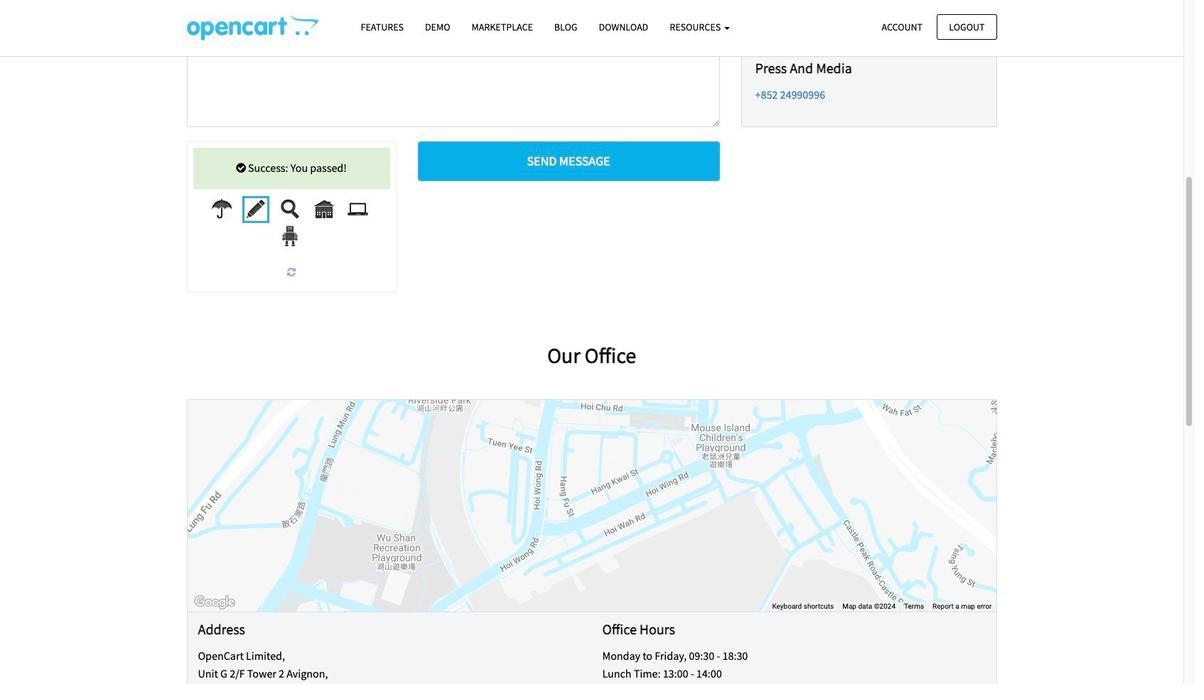 Task type: describe. For each thing, give the bounding box(es) containing it.
check circle image
[[236, 162, 246, 174]]

google image
[[191, 594, 238, 612]]



Task type: locate. For each thing, give the bounding box(es) containing it.
map region
[[187, 400, 997, 612]]

None text field
[[187, 0, 720, 127]]

refresh image
[[287, 268, 296, 278]]

opencart - contact image
[[187, 15, 318, 41]]



Task type: vqa. For each thing, say whether or not it's contained in the screenshot.
Email "text box"
no



